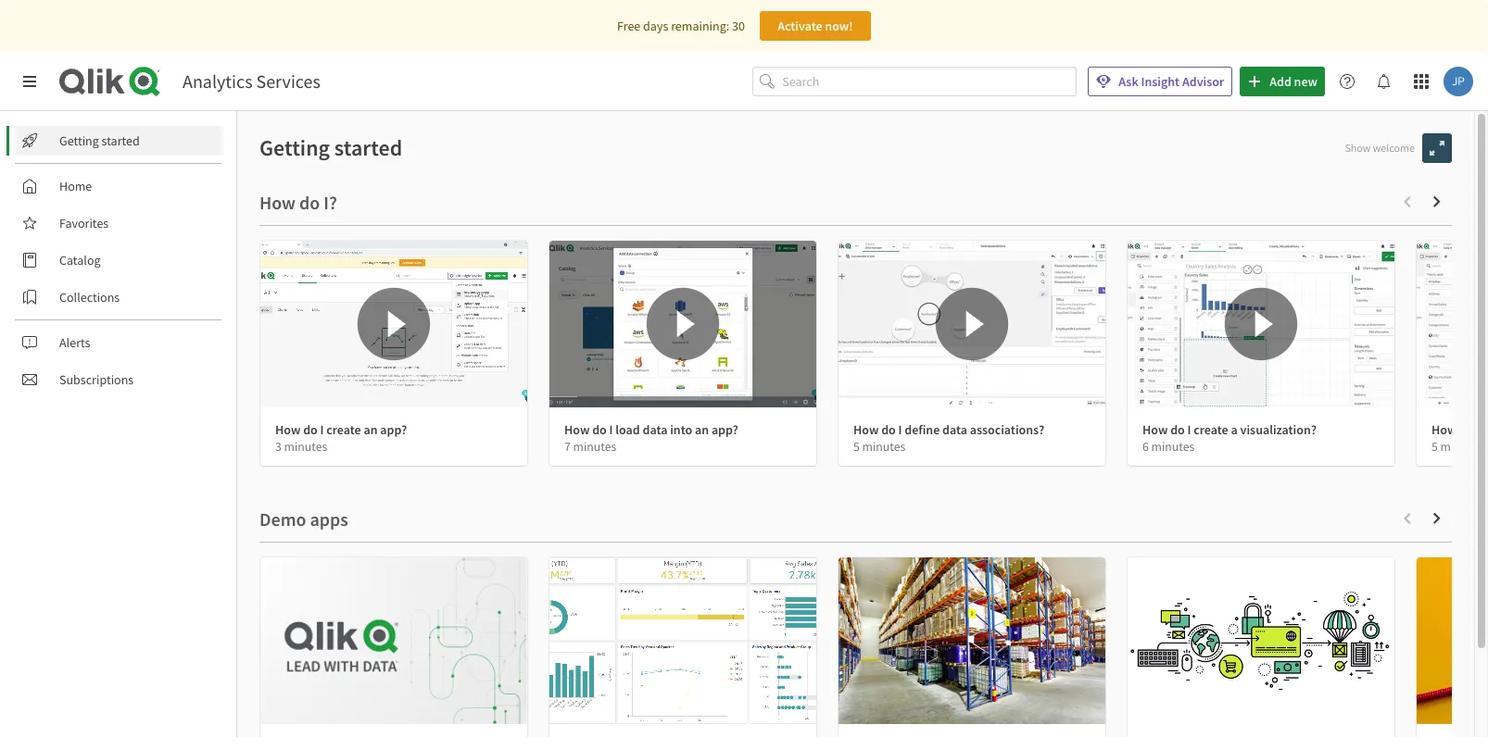 Task type: describe. For each thing, give the bounding box(es) containing it.
how do i use the chart suggestions toggle? image
[[1417, 241, 1488, 408]]

Search text field
[[782, 66, 1077, 97]]

create for an
[[326, 422, 361, 438]]

5 inside how do i u 5 minutes
[[1432, 439, 1438, 455]]

i for how do i define data associations?
[[898, 422, 902, 438]]

how do i use the chart suggestions toggle? element
[[1432, 422, 1488, 438]]

how do i create an app? element
[[275, 422, 407, 438]]

getting inside getting started main content
[[259, 133, 330, 162]]

add new
[[1270, 73, 1318, 90]]

data for into
[[643, 422, 668, 438]]

demo app - beginner's tutorial image
[[550, 558, 816, 725]]

home
[[59, 178, 92, 195]]

minutes inside how do i u 5 minutes
[[1441, 439, 1484, 455]]

how do i define data associations? image
[[839, 241, 1106, 408]]

show welcome image
[[1430, 141, 1445, 156]]

insight
[[1141, 73, 1180, 90]]

into
[[670, 422, 692, 438]]

new
[[1294, 73, 1318, 90]]

activate now!
[[778, 18, 853, 34]]

subscriptions
[[59, 372, 134, 388]]

activate now! link
[[760, 11, 871, 41]]

how do i load data into an app? element
[[564, 422, 738, 438]]

app? inside how do i create an app? 3 minutes
[[380, 422, 407, 438]]

visualization?
[[1240, 422, 1317, 438]]

app? inside how do i load data into an app? 7 minutes
[[712, 422, 738, 438]]

do for how do i create an app?
[[303, 422, 318, 438]]

subscriptions link
[[15, 365, 222, 395]]

favorites
[[59, 215, 109, 232]]

getting started main content
[[237, 111, 1488, 738]]

5 inside the how do i define data associations? 5 minutes
[[853, 439, 860, 455]]

collections
[[59, 289, 120, 306]]

an inside how do i create an app? 3 minutes
[[364, 422, 378, 438]]

how do i create a visualization? image
[[1128, 241, 1395, 408]]

how do i create an app? 3 minutes
[[275, 422, 407, 455]]

ask insight advisor button
[[1088, 67, 1233, 96]]

home link
[[15, 171, 222, 201]]

3
[[275, 439, 282, 455]]

demo app - visualization showcase image
[[260, 558, 527, 725]]

do for how do i load data into an app?
[[592, 422, 607, 438]]

create for a
[[1194, 422, 1228, 438]]

i for how do i load data into an app?
[[609, 422, 613, 438]]

getting inside getting started link
[[59, 133, 99, 149]]

how for how do i define data associations?
[[853, 422, 879, 438]]

navigation pane element
[[0, 119, 236, 402]]

i for how do i create an app?
[[320, 422, 324, 438]]

show
[[1345, 141, 1371, 155]]

activate
[[778, 18, 822, 34]]

how for how do i create a visualization?
[[1143, 422, 1168, 438]]

do for how do i create a visualization?
[[1171, 422, 1185, 438]]

show welcome
[[1345, 141, 1415, 155]]

analytics services
[[183, 69, 320, 93]]

started inside main content
[[334, 133, 402, 162]]

free
[[617, 18, 641, 34]]

getting started link
[[15, 126, 222, 156]]

demo app - sap procurement image
[[839, 558, 1106, 725]]

ask
[[1119, 73, 1139, 90]]

catalog link
[[15, 246, 222, 275]]

i for how do i u
[[1477, 422, 1480, 438]]

how for how do i create an app?
[[275, 422, 301, 438]]



Task type: locate. For each thing, give the bounding box(es) containing it.
data left the into
[[643, 422, 668, 438]]

welcome
[[1373, 141, 1415, 155]]

how for how do i u
[[1432, 422, 1457, 438]]

minutes
[[284, 439, 327, 455], [573, 439, 616, 455], [862, 439, 906, 455], [1151, 439, 1195, 455], [1441, 439, 1484, 455]]

i inside how do i u 5 minutes
[[1477, 422, 1480, 438]]

1 app? from the left
[[380, 422, 407, 438]]

how up 6
[[1143, 422, 1168, 438]]

how inside how do i create an app? 3 minutes
[[275, 422, 301, 438]]

free days remaining: 30
[[617, 18, 745, 34]]

searchbar element
[[753, 66, 1077, 97]]

days
[[643, 18, 668, 34]]

data inside the how do i define data associations? 5 minutes
[[942, 422, 967, 438]]

a
[[1231, 422, 1238, 438]]

1 5 from the left
[[853, 439, 860, 455]]

create inside the how do i create a visualization? 6 minutes
[[1194, 422, 1228, 438]]

1 i from the left
[[320, 422, 324, 438]]

1 horizontal spatial 5
[[1432, 439, 1438, 455]]

favorites link
[[15, 208, 222, 238]]

do inside how do i load data into an app? 7 minutes
[[592, 422, 607, 438]]

i for how do i create a visualization?
[[1188, 422, 1191, 438]]

minutes down define
[[862, 439, 906, 455]]

1 minutes from the left
[[284, 439, 327, 455]]

minutes inside the how do i define data associations? 5 minutes
[[862, 439, 906, 455]]

do inside the how do i create a visualization? 6 minutes
[[1171, 422, 1185, 438]]

1 create from the left
[[326, 422, 361, 438]]

2 how from the left
[[564, 422, 590, 438]]

load
[[616, 422, 640, 438]]

1 horizontal spatial getting
[[259, 133, 330, 162]]

2 data from the left
[[942, 422, 967, 438]]

minutes inside how do i create an app? 3 minutes
[[284, 439, 327, 455]]

1 horizontal spatial started
[[334, 133, 402, 162]]

1 an from the left
[[364, 422, 378, 438]]

minutes down how do i use the chart suggestions toggle? element
[[1441, 439, 1484, 455]]

minutes for how do i create an app?
[[284, 439, 327, 455]]

2 minutes from the left
[[573, 439, 616, 455]]

how for how do i load data into an app?
[[564, 422, 590, 438]]

getting up home
[[59, 133, 99, 149]]

minutes right 7
[[573, 439, 616, 455]]

remaining:
[[671, 18, 729, 34]]

getting started down the services
[[259, 133, 402, 162]]

0 horizontal spatial data
[[643, 422, 668, 438]]

1 horizontal spatial app?
[[712, 422, 738, 438]]

5 minutes from the left
[[1441, 439, 1484, 455]]

demo app - order-to-cash analytics image
[[1128, 558, 1395, 725]]

how
[[275, 422, 301, 438], [564, 422, 590, 438], [853, 422, 879, 438], [1143, 422, 1168, 438], [1432, 422, 1457, 438]]

how do i define data associations? element
[[853, 422, 1044, 438]]

data
[[643, 422, 668, 438], [942, 422, 967, 438]]

u
[[1483, 422, 1488, 438]]

add new button
[[1240, 67, 1325, 96]]

how do i create a visualization? 6 minutes
[[1143, 422, 1317, 455]]

define
[[905, 422, 940, 438]]

ask insight advisor
[[1119, 73, 1224, 90]]

1 horizontal spatial create
[[1194, 422, 1228, 438]]

do inside how do i u 5 minutes
[[1460, 422, 1474, 438]]

demo app - helpdesk management image
[[1417, 558, 1488, 725]]

started inside 'navigation pane' element
[[102, 133, 140, 149]]

i inside how do i load data into an app? 7 minutes
[[609, 422, 613, 438]]

analytics services element
[[183, 69, 320, 93]]

1 horizontal spatial an
[[695, 422, 709, 438]]

do
[[303, 422, 318, 438], [592, 422, 607, 438], [881, 422, 896, 438], [1171, 422, 1185, 438], [1460, 422, 1474, 438]]

4 do from the left
[[1171, 422, 1185, 438]]

data for associations?
[[942, 422, 967, 438]]

2 5 from the left
[[1432, 439, 1438, 455]]

5 how from the left
[[1432, 422, 1457, 438]]

create
[[326, 422, 361, 438], [1194, 422, 1228, 438]]

how left u
[[1432, 422, 1457, 438]]

minutes for how do i define data associations?
[[862, 439, 906, 455]]

i inside how do i create an app? 3 minutes
[[320, 422, 324, 438]]

0 horizontal spatial create
[[326, 422, 361, 438]]

7
[[564, 439, 571, 455]]

2 do from the left
[[592, 422, 607, 438]]

do inside the how do i define data associations? 5 minutes
[[881, 422, 896, 438]]

how do i create an app? image
[[260, 241, 527, 408]]

5
[[853, 439, 860, 455], [1432, 439, 1438, 455]]

an inside how do i load data into an app? 7 minutes
[[695, 422, 709, 438]]

alerts
[[59, 335, 90, 351]]

0 horizontal spatial an
[[364, 422, 378, 438]]

30
[[732, 18, 745, 34]]

minutes inside how do i load data into an app? 7 minutes
[[573, 439, 616, 455]]

4 how from the left
[[1143, 422, 1168, 438]]

3 minutes from the left
[[862, 439, 906, 455]]

i inside the how do i create a visualization? 6 minutes
[[1188, 422, 1191, 438]]

data inside how do i load data into an app? 7 minutes
[[643, 422, 668, 438]]

getting started
[[59, 133, 140, 149], [259, 133, 402, 162]]

add
[[1270, 73, 1292, 90]]

close sidebar menu image
[[22, 74, 37, 89]]

how do i load data into an app? 7 minutes
[[564, 422, 738, 455]]

now!
[[825, 18, 853, 34]]

1 horizontal spatial data
[[942, 422, 967, 438]]

3 do from the left
[[881, 422, 896, 438]]

how inside how do i u 5 minutes
[[1432, 422, 1457, 438]]

minutes right 3
[[284, 439, 327, 455]]

2 app? from the left
[[712, 422, 738, 438]]

app?
[[380, 422, 407, 438], [712, 422, 738, 438]]

how do i u 5 minutes
[[1432, 422, 1488, 455]]

minutes inside the how do i create a visualization? 6 minutes
[[1151, 439, 1195, 455]]

getting down the services
[[259, 133, 330, 162]]

do inside how do i create an app? 3 minutes
[[303, 422, 318, 438]]

how up 7
[[564, 422, 590, 438]]

james peterson image
[[1444, 67, 1473, 96]]

create inside how do i create an app? 3 minutes
[[326, 422, 361, 438]]

how inside the how do i create a visualization? 6 minutes
[[1143, 422, 1168, 438]]

0 horizontal spatial 5
[[853, 439, 860, 455]]

3 i from the left
[[898, 422, 902, 438]]

3 how from the left
[[853, 422, 879, 438]]

i
[[320, 422, 324, 438], [609, 422, 613, 438], [898, 422, 902, 438], [1188, 422, 1191, 438], [1477, 422, 1480, 438]]

getting started up home link
[[59, 133, 140, 149]]

how inside the how do i define data associations? 5 minutes
[[853, 422, 879, 438]]

associations?
[[970, 422, 1044, 438]]

0 horizontal spatial getting
[[59, 133, 99, 149]]

do for how do i define data associations?
[[881, 422, 896, 438]]

how do i define data associations? 5 minutes
[[853, 422, 1044, 455]]

how left define
[[853, 422, 879, 438]]

do for how do i u
[[1460, 422, 1474, 438]]

5 i from the left
[[1477, 422, 1480, 438]]

2 create from the left
[[1194, 422, 1228, 438]]

getting started inside main content
[[259, 133, 402, 162]]

advisor
[[1182, 73, 1224, 90]]

an
[[364, 422, 378, 438], [695, 422, 709, 438]]

data right define
[[942, 422, 967, 438]]

how do i load data into an app? image
[[550, 241, 816, 408]]

started
[[102, 133, 140, 149], [334, 133, 402, 162]]

services
[[256, 69, 320, 93]]

1 horizontal spatial getting started
[[259, 133, 402, 162]]

0 horizontal spatial app?
[[380, 422, 407, 438]]

4 minutes from the left
[[1151, 439, 1195, 455]]

minutes right 6
[[1151, 439, 1195, 455]]

0 horizontal spatial started
[[102, 133, 140, 149]]

2 i from the left
[[609, 422, 613, 438]]

0 horizontal spatial getting started
[[59, 133, 140, 149]]

1 do from the left
[[303, 422, 318, 438]]

1 data from the left
[[643, 422, 668, 438]]

1 how from the left
[[275, 422, 301, 438]]

i inside the how do i define data associations? 5 minutes
[[898, 422, 902, 438]]

4 i from the left
[[1188, 422, 1191, 438]]

getting started inside 'navigation pane' element
[[59, 133, 140, 149]]

minutes for how do i create a visualization?
[[1151, 439, 1195, 455]]

collections link
[[15, 283, 222, 312]]

getting
[[59, 133, 99, 149], [259, 133, 330, 162]]

2 an from the left
[[695, 422, 709, 438]]

catalog
[[59, 252, 101, 269]]

5 do from the left
[[1460, 422, 1474, 438]]

how do i create a visualization? element
[[1143, 422, 1317, 438]]

alerts link
[[15, 328, 222, 358]]

analytics
[[183, 69, 253, 93]]

6
[[1143, 439, 1149, 455]]

how inside how do i load data into an app? 7 minutes
[[564, 422, 590, 438]]

how up 3
[[275, 422, 301, 438]]



Task type: vqa. For each thing, say whether or not it's contained in the screenshot.


